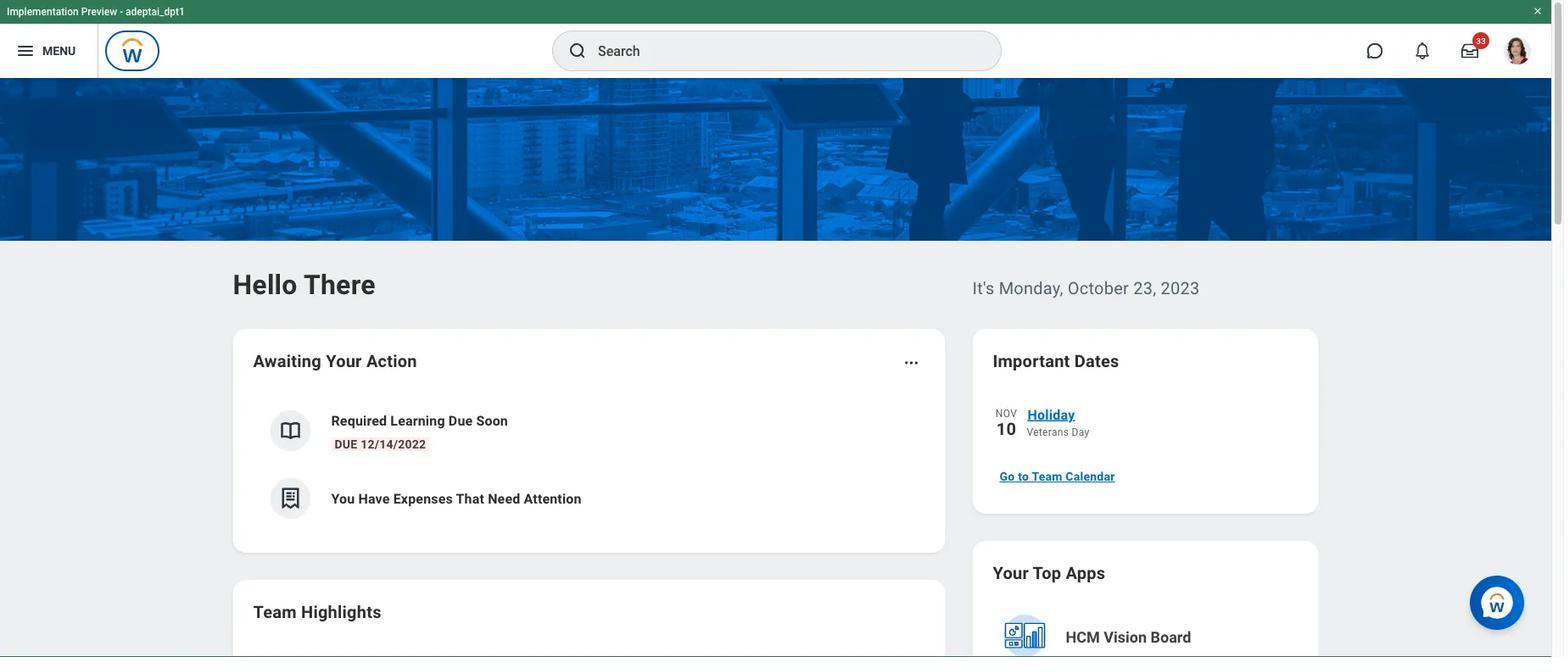 Task type: describe. For each thing, give the bounding box(es) containing it.
learning
[[391, 413, 445, 429]]

important dates
[[993, 351, 1120, 371]]

menu banner
[[0, 0, 1552, 78]]

holiday veterans day
[[1027, 407, 1090, 439]]

hcm vision board
[[1066, 629, 1191, 647]]

hello there
[[233, 269, 376, 301]]

hello there main content
[[0, 78, 1552, 657]]

attention
[[524, 491, 582, 507]]

dashboard expenses image
[[278, 486, 303, 512]]

required
[[331, 413, 387, 429]]

12/14/2022
[[361, 437, 426, 451]]

menu
[[42, 44, 76, 58]]

you
[[331, 491, 355, 507]]

have
[[358, 491, 390, 507]]

awaiting
[[253, 351, 322, 371]]

to
[[1018, 470, 1029, 484]]

board
[[1151, 629, 1191, 647]]

implementation
[[7, 6, 79, 18]]

nov 10
[[996, 408, 1017, 439]]

soon
[[476, 413, 508, 429]]

you have expenses that need attention
[[331, 491, 582, 507]]

book open image
[[278, 418, 303, 444]]

1 vertical spatial your
[[993, 563, 1029, 583]]

awaiting your action list
[[253, 397, 925, 533]]

implementation preview -   adeptai_dpt1
[[7, 6, 185, 18]]

33
[[1476, 36, 1486, 46]]

related actions image
[[903, 355, 920, 372]]

vision
[[1104, 629, 1147, 647]]

2023
[[1161, 278, 1200, 298]]

day
[[1072, 427, 1090, 439]]

it's monday, october 23, 2023
[[973, 278, 1200, 298]]

holiday
[[1028, 407, 1075, 423]]

calendar
[[1066, 470, 1115, 484]]

go to team calendar
[[1000, 470, 1115, 484]]

menu button
[[0, 24, 98, 78]]

awaiting your action
[[253, 351, 417, 371]]

Search Workday  search field
[[598, 32, 966, 70]]

0 vertical spatial due
[[449, 413, 473, 429]]



Task type: vqa. For each thing, say whether or not it's contained in the screenshot.
The That in the left of the page
yes



Task type: locate. For each thing, give the bounding box(es) containing it.
adeptai_dpt1
[[126, 6, 185, 18]]

team inside button
[[1032, 470, 1063, 484]]

team right to
[[1032, 470, 1063, 484]]

nov
[[996, 408, 1017, 420]]

23,
[[1134, 278, 1157, 298]]

monday,
[[999, 278, 1064, 298]]

1 vertical spatial team
[[253, 602, 297, 622]]

that
[[456, 491, 484, 507]]

0 vertical spatial team
[[1032, 470, 1063, 484]]

notifications large image
[[1414, 42, 1431, 59]]

close environment banner image
[[1533, 6, 1543, 16]]

0 horizontal spatial team
[[253, 602, 297, 622]]

-
[[120, 6, 123, 18]]

your top apps
[[993, 563, 1106, 583]]

top
[[1033, 563, 1062, 583]]

0 horizontal spatial your
[[326, 351, 362, 371]]

hcm vision board button
[[995, 607, 1300, 657]]

your left top
[[993, 563, 1029, 583]]

go
[[1000, 470, 1015, 484]]

preview
[[81, 6, 117, 18]]

expenses
[[393, 491, 453, 507]]

justify image
[[15, 41, 36, 61]]

holiday button
[[1027, 404, 1298, 426]]

1 horizontal spatial your
[[993, 563, 1029, 583]]

apps
[[1066, 563, 1106, 583]]

due left soon
[[449, 413, 473, 429]]

1 vertical spatial due
[[335, 437, 358, 451]]

dates
[[1075, 351, 1120, 371]]

need
[[488, 491, 520, 507]]

your
[[326, 351, 362, 371], [993, 563, 1029, 583]]

inbox large image
[[1462, 42, 1479, 59]]

team left highlights
[[253, 602, 297, 622]]

10
[[997, 419, 1017, 439]]

hcm
[[1066, 629, 1100, 647]]

you have expenses that need attention button
[[253, 465, 925, 533]]

veterans
[[1027, 427, 1069, 439]]

october
[[1068, 278, 1129, 298]]

0 horizontal spatial due
[[335, 437, 358, 451]]

due
[[449, 413, 473, 429], [335, 437, 358, 451]]

go to team calendar button
[[993, 460, 1122, 494]]

team
[[1032, 470, 1063, 484], [253, 602, 297, 622]]

there
[[304, 269, 376, 301]]

0 vertical spatial your
[[326, 351, 362, 371]]

required learning due soon due 12/14/2022
[[331, 413, 508, 451]]

important
[[993, 351, 1070, 371]]

33 button
[[1452, 32, 1490, 70]]

action
[[366, 351, 417, 371]]

team highlights
[[253, 602, 382, 622]]

1 horizontal spatial due
[[449, 413, 473, 429]]

1 horizontal spatial team
[[1032, 470, 1063, 484]]

your left action
[[326, 351, 362, 371]]

due down the required
[[335, 437, 358, 451]]

hello
[[233, 269, 298, 301]]

profile logan mcneil image
[[1504, 37, 1531, 68]]

highlights
[[301, 602, 382, 622]]

it's
[[973, 278, 995, 298]]

search image
[[568, 41, 588, 61]]



